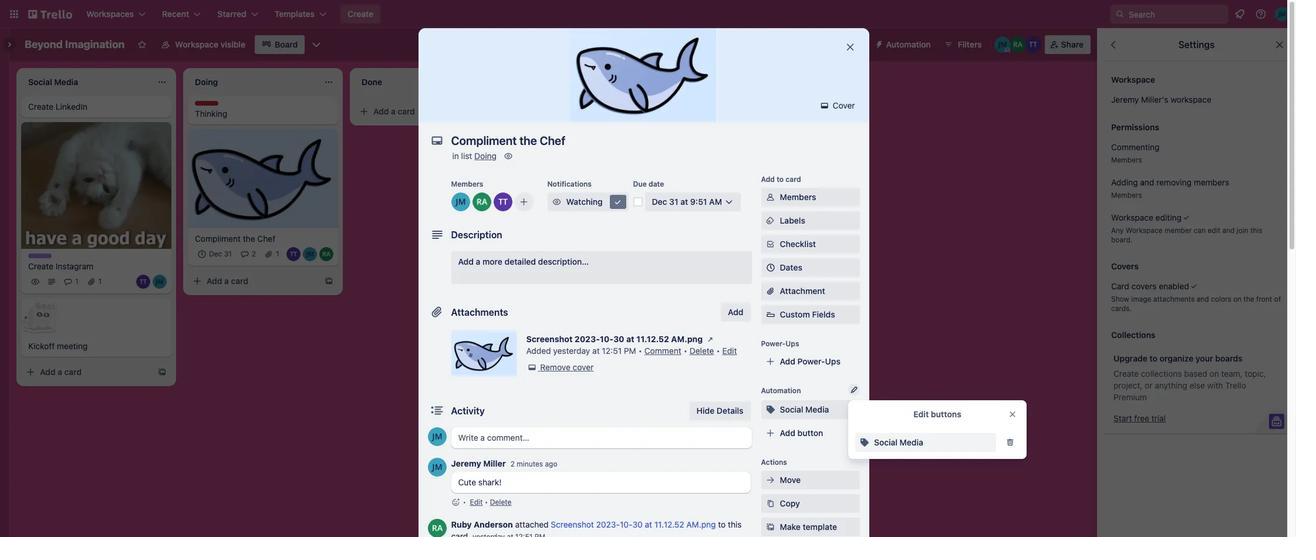 Task type: describe. For each thing, give the bounding box(es) containing it.
create from template… image
[[157, 368, 167, 377]]

image
[[1132, 295, 1152, 304]]

and inside 'adding and removing members members'
[[1141, 177, 1155, 187]]

0 vertical spatial 2023-
[[575, 334, 600, 344]]

compliment the chef
[[195, 234, 276, 244]]

0 vertical spatial 10-
[[600, 334, 614, 344]]

adding
[[1112, 177, 1139, 187]]

31 for dec 31 at 9:51 am
[[670, 197, 679, 207]]

share button
[[1045, 35, 1091, 54]]

else
[[1190, 381, 1206, 391]]

0 horizontal spatial jeremy miller (jeremymiller198) image
[[153, 275, 167, 289]]

0 horizontal spatial delete link
[[490, 498, 512, 507]]

custom fields button
[[762, 309, 860, 321]]

sm image for copy
[[765, 498, 777, 510]]

0 vertical spatial terry turtle (terryturtle) image
[[1025, 36, 1042, 53]]

add a card for the topmost the add a card button
[[374, 106, 415, 116]]

1 horizontal spatial delete link
[[690, 346, 715, 356]]

1 horizontal spatial terry turtle (terryturtle) image
[[287, 247, 301, 261]]

workspace for workspace
[[1112, 75, 1156, 85]]

workspace visible button
[[154, 35, 253, 54]]

editing
[[1156, 213, 1182, 223]]

dates
[[780, 263, 803, 273]]

card for the add a card button associated with create from template… icon
[[231, 276, 248, 286]]

can
[[1195, 226, 1207, 235]]

edit for edit • delete
[[470, 498, 483, 507]]

anderson
[[474, 520, 513, 530]]

to this card
[[451, 520, 742, 537]]

free
[[1135, 414, 1150, 424]]

add a card for the add a card button associated with create from template… icon
[[207, 276, 248, 286]]

2 minutes ago link
[[511, 460, 558, 469]]

workspace visible
[[175, 39, 246, 49]]

create inside upgrade to organize your boards create collections based on team, topic, project, or anything else with trello premium
[[1114, 369, 1139, 379]]

ruby anderson attached screenshot 2023-10-30 at 11.12.52 am.png
[[451, 520, 716, 530]]

0 horizontal spatial the
[[243, 234, 255, 244]]

thoughts thinking
[[195, 101, 227, 119]]

comment
[[645, 346, 682, 356]]

in
[[453, 151, 459, 161]]

fields
[[813, 310, 836, 320]]

compliment the chef link
[[195, 233, 331, 245]]

dec 31 at 9:51 am
[[652, 197, 722, 207]]

front
[[1257, 295, 1273, 304]]

pm
[[624, 346, 637, 356]]

edit
[[1209, 226, 1221, 235]]

card for the topmost the add a card button
[[398, 106, 415, 116]]

power- inside button
[[818, 39, 845, 49]]

join
[[1237, 226, 1249, 235]]

template
[[803, 522, 838, 532]]

2 vertical spatial power-
[[798, 357, 826, 367]]

Write a comment text field
[[451, 428, 752, 449]]

collections
[[1142, 369, 1183, 379]]

social media button for edit buttons
[[856, 433, 997, 452]]

0 horizontal spatial ups
[[786, 340, 800, 348]]

on inside show image attachments and colors on the front of cards.
[[1234, 295, 1242, 304]]

0 vertical spatial screenshot
[[527, 334, 573, 344]]

dec for dec 31
[[209, 249, 222, 258]]

move
[[780, 475, 801, 485]]

make
[[780, 522, 801, 532]]

to inside to this card
[[719, 520, 726, 530]]

actions
[[762, 458, 788, 467]]

commenting members
[[1112, 142, 1160, 164]]

9:51
[[691, 197, 708, 207]]

attachments
[[451, 307, 509, 318]]

1 vertical spatial ruby anderson (rubyanderson7) image
[[428, 519, 447, 537]]

this inside any workspace member can edit and join this board.
[[1251, 226, 1263, 235]]

Dec 31 checkbox
[[195, 247, 235, 261]]

1 vertical spatial 30
[[633, 520, 643, 530]]

chef
[[258, 234, 276, 244]]

create button
[[341, 5, 381, 23]]

checklist link
[[762, 235, 860, 254]]

sm image inside members link
[[765, 191, 777, 203]]

2 vertical spatial ups
[[826, 357, 841, 367]]

0 notifications image
[[1234, 7, 1248, 21]]

added
[[527, 346, 551, 356]]

card inside to this card
[[451, 532, 468, 537]]

yesterday
[[554, 346, 591, 356]]

upgrade to organize your boards create collections based on team, topic, project, or anything else with trello premium
[[1114, 354, 1267, 402]]

meeting
[[57, 342, 88, 351]]

settings
[[1179, 39, 1216, 50]]

cute
[[458, 478, 476, 488]]

create for create
[[348, 9, 374, 19]]

sm image inside "watching" button
[[612, 196, 624, 208]]

or
[[1146, 381, 1153, 391]]

workspace for workspace visible
[[175, 39, 219, 49]]

add to card
[[762, 175, 802, 184]]

board link
[[255, 35, 305, 54]]

a for the add a card button associated with create from template… icon
[[224, 276, 229, 286]]

kickoff
[[28, 342, 55, 351]]

at inside button
[[681, 197, 689, 207]]

ago
[[545, 460, 558, 469]]

board
[[275, 39, 298, 49]]

edit buttons
[[914, 409, 962, 419]]

open information menu image
[[1256, 8, 1268, 20]]

add button button
[[762, 424, 860, 443]]

move link
[[762, 471, 860, 490]]

edit • delete
[[470, 498, 512, 507]]

close popover image
[[1009, 410, 1018, 419]]

kickoff meeting
[[28, 342, 88, 351]]

add a card button for create from template… image
[[21, 363, 153, 382]]

a for create from template… image's the add a card button
[[58, 367, 62, 377]]

workspace for workspace editing
[[1112, 213, 1154, 223]]

card
[[1112, 281, 1130, 291]]

2 horizontal spatial 1
[[276, 249, 279, 258]]

add reaction image
[[451, 497, 461, 509]]

thinking link
[[195, 108, 331, 120]]

based
[[1185, 369, 1208, 379]]

watching
[[567, 197, 603, 207]]

create for create instagram
[[28, 262, 53, 272]]

Mark due date as complete checkbox
[[633, 197, 643, 207]]

date
[[649, 180, 665, 189]]

social for automation
[[780, 405, 804, 415]]

1 horizontal spatial jeremy miller (jeremymiller198) image
[[428, 458, 447, 477]]

1 horizontal spatial delete
[[690, 346, 715, 356]]

commenting
[[1112, 142, 1160, 152]]

share
[[1062, 39, 1084, 49]]

power-ups button
[[794, 35, 868, 54]]

screenshot 2023-10-30 at 11.12.52 am.png
[[527, 334, 703, 344]]

0 vertical spatial 11.12.52
[[637, 334, 670, 344]]

edit for edit
[[723, 346, 737, 356]]

edit for edit buttons
[[914, 409, 929, 419]]

social for edit buttons
[[875, 438, 898, 448]]

0 vertical spatial 2
[[252, 249, 256, 258]]

hide details link
[[690, 402, 751, 421]]

make template link
[[762, 518, 860, 537]]

instagram
[[56, 262, 93, 272]]

search image
[[1116, 9, 1125, 19]]

color: purple, title: none image
[[28, 254, 52, 259]]

card covers enabled
[[1112, 281, 1190, 291]]

1 horizontal spatial 1
[[98, 277, 102, 286]]

1 vertical spatial ruby anderson (rubyanderson7) image
[[473, 193, 491, 211]]

1 vertical spatial screenshot
[[551, 520, 594, 530]]

filters button
[[941, 35, 986, 54]]

cover link
[[816, 96, 863, 115]]

1 vertical spatial edit link
[[470, 498, 483, 507]]

•
[[485, 498, 488, 507]]

social media button for automation
[[762, 401, 860, 419]]



Task type: vqa. For each thing, say whether or not it's contained in the screenshot.
Upgrade to organize your boards Create collections based on team, topic, project, or anything else with Trello Premium
yes



Task type: locate. For each thing, give the bounding box(es) containing it.
add power-ups
[[780, 357, 841, 367]]

media for automation
[[806, 405, 830, 415]]

imagination
[[65, 38, 125, 51]]

31 down compliment the chef
[[224, 249, 232, 258]]

0 vertical spatial on
[[1234, 295, 1242, 304]]

members down in list doing
[[451, 180, 484, 189]]

0 vertical spatial 30
[[614, 334, 625, 344]]

the left chef
[[243, 234, 255, 244]]

2023-
[[575, 334, 600, 344], [597, 520, 620, 530]]

members down commenting
[[1112, 156, 1143, 164]]

delete link right •
[[490, 498, 512, 507]]

members up labels in the right of the page
[[780, 192, 817, 202]]

0 horizontal spatial list
[[461, 151, 472, 161]]

notifications
[[548, 180, 592, 189]]

and inside any workspace member can edit and join this board.
[[1223, 226, 1236, 235]]

0 vertical spatial social media button
[[762, 401, 860, 419]]

0 vertical spatial the
[[243, 234, 255, 244]]

1 vertical spatial social
[[875, 438, 898, 448]]

ups inside button
[[845, 39, 861, 49]]

your
[[1196, 354, 1214, 364]]

create instagram link
[[28, 261, 164, 273]]

screenshot
[[527, 334, 573, 344], [551, 520, 594, 530]]

workspace inside button
[[175, 39, 219, 49]]

list inside button
[[588, 76, 600, 86]]

removing
[[1157, 177, 1192, 187]]

0 horizontal spatial ruby anderson (rubyanderson7) image
[[320, 247, 334, 261]]

sm image for labels
[[765, 215, 777, 227]]

0 horizontal spatial social media
[[780, 405, 830, 415]]

0 horizontal spatial 31
[[224, 249, 232, 258]]

0 vertical spatial add a card button
[[355, 102, 486, 121]]

terry turtle (terryturtle) image
[[1025, 36, 1042, 53], [287, 247, 301, 261], [136, 275, 150, 289]]

media up button
[[806, 405, 830, 415]]

1 vertical spatial dec
[[209, 249, 222, 258]]

1 vertical spatial 31
[[224, 249, 232, 258]]

Board name text field
[[19, 35, 131, 54]]

0 horizontal spatial edit link
[[470, 498, 483, 507]]

members
[[1195, 177, 1230, 187]]

0 horizontal spatial to
[[719, 520, 726, 530]]

sm image inside make template link
[[765, 522, 777, 533]]

add a card button down kickoff meeting link on the left bottom of page
[[21, 363, 153, 382]]

doing link
[[475, 151, 497, 161]]

0 horizontal spatial edit
[[470, 498, 483, 507]]

sm image
[[551, 196, 563, 208], [765, 215, 777, 227], [527, 362, 538, 374], [765, 498, 777, 510]]

1 vertical spatial and
[[1223, 226, 1236, 235]]

members link
[[762, 188, 860, 207]]

star or unstar board image
[[138, 40, 147, 49]]

2 horizontal spatial edit
[[914, 409, 929, 419]]

automation down "add power-ups" link
[[762, 386, 801, 395]]

workspace up any
[[1112, 213, 1154, 223]]

permissions
[[1112, 122, 1160, 132]]

sm image inside cover link
[[819, 100, 831, 112]]

0 vertical spatial ruby anderson (rubyanderson7) image
[[1010, 36, 1027, 53]]

edit left buttons
[[914, 409, 929, 419]]

edit link down add button
[[723, 346, 737, 356]]

automation
[[887, 39, 931, 49], [762, 386, 801, 395]]

2 horizontal spatial ups
[[845, 39, 861, 49]]

0 vertical spatial delete link
[[690, 346, 715, 356]]

2 vertical spatial to
[[719, 520, 726, 530]]

0 horizontal spatial 30
[[614, 334, 625, 344]]

watching button
[[548, 193, 629, 211]]

1 horizontal spatial the
[[1244, 295, 1255, 304]]

organize
[[1160, 354, 1194, 364]]

of
[[1275, 295, 1282, 304]]

31 left 9:51
[[670, 197, 679, 207]]

1 horizontal spatial 30
[[633, 520, 643, 530]]

sm image
[[870, 35, 887, 52], [819, 100, 831, 112], [503, 150, 515, 162], [765, 191, 777, 203], [612, 196, 624, 208], [765, 238, 777, 250], [705, 334, 717, 345], [765, 404, 777, 416], [859, 437, 871, 449], [765, 475, 777, 486], [765, 522, 777, 533]]

1 vertical spatial 10-
[[620, 520, 633, 530]]

screenshot up added
[[527, 334, 573, 344]]

add button
[[721, 303, 751, 322]]

0 horizontal spatial power-ups
[[762, 340, 800, 348]]

dec 31 at 9:51 am button
[[645, 193, 741, 211]]

0 vertical spatial jeremy miller (jeremymiller198) image
[[153, 275, 167, 289]]

0 horizontal spatial delete
[[490, 498, 512, 507]]

a
[[391, 106, 396, 116], [476, 257, 481, 267], [224, 276, 229, 286], [58, 367, 62, 377]]

1 vertical spatial social media
[[875, 438, 924, 448]]

0 horizontal spatial add a card button
[[21, 363, 153, 382]]

ruby anderson (rubyanderson7) image left terry turtle (terryturtle) icon
[[473, 193, 491, 211]]

2 left "minutes"
[[511, 460, 515, 469]]

1 down compliment the chef link
[[276, 249, 279, 258]]

create for create linkedin
[[28, 102, 53, 112]]

delete right •
[[490, 498, 512, 507]]

workspace
[[1171, 95, 1212, 105]]

to for card
[[777, 175, 784, 184]]

None text field
[[446, 130, 833, 152]]

add a card button down dec 31
[[188, 272, 320, 291]]

1 vertical spatial power-
[[762, 340, 786, 348]]

the inside show image attachments and colors on the front of cards.
[[1244, 295, 1255, 304]]

shark!
[[479, 478, 502, 488]]

add a card button
[[355, 102, 486, 121], [188, 272, 320, 291], [21, 363, 153, 382]]

0 vertical spatial ups
[[845, 39, 861, 49]]

0 vertical spatial this
[[1251, 226, 1263, 235]]

back to home image
[[28, 5, 72, 23]]

0 vertical spatial delete
[[690, 346, 715, 356]]

add a card button for create from template… icon
[[188, 272, 320, 291]]

ruby anderson (rubyanderson7) image
[[320, 247, 334, 261], [428, 519, 447, 537]]

add a card button up in at the left top of page
[[355, 102, 486, 121]]

and left join
[[1223, 226, 1236, 235]]

jeremy for jeremy miller 2 minutes ago
[[451, 459, 482, 469]]

start
[[1114, 414, 1133, 424]]

board.
[[1112, 236, 1133, 244]]

1 horizontal spatial social
[[875, 438, 898, 448]]

sm image inside checklist link
[[765, 238, 777, 250]]

a for the topmost the add a card button
[[391, 106, 396, 116]]

1 vertical spatial on
[[1210, 369, 1220, 379]]

on inside upgrade to organize your boards create collections based on team, topic, project, or anything else with trello premium
[[1210, 369, 1220, 379]]

list right another
[[588, 76, 600, 86]]

workspace left the visible
[[175, 39, 219, 49]]

media for edit buttons
[[900, 438, 924, 448]]

jeremy
[[1112, 95, 1140, 105], [451, 459, 482, 469]]

1 vertical spatial ups
[[786, 340, 800, 348]]

1 horizontal spatial and
[[1198, 295, 1210, 304]]

kickoff meeting link
[[28, 341, 164, 353]]

0 horizontal spatial 10-
[[600, 334, 614, 344]]

activity
[[451, 406, 485, 416]]

1 horizontal spatial dec
[[652, 197, 668, 207]]

1 horizontal spatial ruby anderson (rubyanderson7) image
[[1010, 36, 1027, 53]]

power-ups inside button
[[818, 39, 861, 49]]

on
[[1234, 295, 1242, 304], [1210, 369, 1220, 379]]

add a card for create from template… image's the add a card button
[[40, 367, 82, 377]]

sm image left labels in the right of the page
[[765, 215, 777, 227]]

1 horizontal spatial automation
[[887, 39, 931, 49]]

30
[[614, 334, 625, 344], [633, 520, 643, 530]]

ruby anderson (rubyanderson7) image
[[1010, 36, 1027, 53], [473, 193, 491, 211]]

dec down compliment
[[209, 249, 222, 258]]

0 vertical spatial am.png
[[672, 334, 703, 344]]

1 horizontal spatial ups
[[826, 357, 841, 367]]

2 horizontal spatial and
[[1223, 226, 1236, 235]]

enabled
[[1160, 281, 1190, 291]]

1 vertical spatial add a card button
[[188, 272, 320, 291]]

0 vertical spatial ruby anderson (rubyanderson7) image
[[320, 247, 334, 261]]

linkedin
[[56, 102, 87, 112]]

ruby anderson (rubyanderson7) image left ruby
[[428, 519, 447, 537]]

0 vertical spatial media
[[806, 405, 830, 415]]

add members to card image
[[520, 196, 529, 208]]

to for organize
[[1150, 354, 1158, 364]]

1 vertical spatial delete link
[[490, 498, 512, 507]]

2 vertical spatial add a card button
[[21, 363, 153, 382]]

collections
[[1112, 330, 1156, 340]]

primary element
[[0, 0, 1297, 28]]

sm image left copy at bottom right
[[765, 498, 777, 510]]

ruby
[[451, 520, 472, 530]]

terry turtle (terryturtle) image
[[494, 193, 512, 211]]

am.png
[[672, 334, 703, 344], [687, 520, 716, 530]]

1 vertical spatial am.png
[[687, 520, 716, 530]]

create
[[348, 9, 374, 19], [28, 102, 53, 112], [28, 262, 53, 272], [1114, 369, 1139, 379]]

this right join
[[1251, 226, 1263, 235]]

1 vertical spatial edit
[[914, 409, 929, 419]]

2 inside jeremy miller 2 minutes ago
[[511, 460, 515, 469]]

sm image down the notifications
[[551, 196, 563, 208]]

members down adding
[[1112, 191, 1143, 200]]

color: bold red, title: "thoughts" element
[[195, 101, 227, 110]]

create linkedin
[[28, 102, 87, 112]]

1 vertical spatial delete
[[490, 498, 512, 507]]

filters
[[958, 39, 983, 49]]

delete right comment
[[690, 346, 715, 356]]

sm image inside automation button
[[870, 35, 887, 52]]

social media for edit buttons
[[875, 438, 924, 448]]

1 vertical spatial 2
[[511, 460, 515, 469]]

1 vertical spatial social media button
[[856, 433, 997, 452]]

1 vertical spatial 2023-
[[597, 520, 620, 530]]

workspace down workspace editing
[[1126, 226, 1163, 235]]

sm image inside "watching" button
[[551, 196, 563, 208]]

0 vertical spatial power-ups
[[818, 39, 861, 49]]

31 inside button
[[670, 197, 679, 207]]

terry turtle (terryturtle) image down create instagram link
[[136, 275, 150, 289]]

1 horizontal spatial 10-
[[620, 520, 633, 530]]

ups up 'add power-ups'
[[786, 340, 800, 348]]

checklist
[[780, 239, 816, 249]]

1 vertical spatial the
[[1244, 295, 1255, 304]]

dec for dec 31 at 9:51 am
[[652, 197, 668, 207]]

add
[[538, 76, 554, 86], [374, 106, 389, 116], [762, 175, 775, 184], [458, 257, 474, 267], [207, 276, 222, 286], [728, 307, 744, 317], [780, 357, 796, 367], [40, 367, 55, 377], [780, 428, 796, 438]]

0 vertical spatial jeremy
[[1112, 95, 1140, 105]]

sm image inside "labels" link
[[765, 215, 777, 227]]

more
[[483, 257, 503, 267]]

jeremy for jeremy miller's workspace
[[1112, 95, 1140, 105]]

sm image for watching
[[551, 196, 563, 208]]

workspace inside any workspace member can edit and join this board.
[[1126, 226, 1163, 235]]

2 vertical spatial add a card
[[40, 367, 82, 377]]

social media button down edit buttons
[[856, 433, 997, 452]]

1 vertical spatial to
[[1150, 354, 1158, 364]]

sm image inside copy link
[[765, 498, 777, 510]]

edit link left •
[[470, 498, 483, 507]]

0 horizontal spatial on
[[1210, 369, 1220, 379]]

1 horizontal spatial add a card button
[[188, 272, 320, 291]]

1 vertical spatial 11.12.52
[[655, 520, 685, 530]]

workspace up "miller's"
[[1112, 75, 1156, 85]]

show image attachments and colors on the front of cards.
[[1112, 295, 1282, 313]]

project,
[[1114, 381, 1143, 391]]

add a card
[[374, 106, 415, 116], [207, 276, 248, 286], [40, 367, 82, 377]]

card for create from template… image's the add a card button
[[64, 367, 82, 377]]

1 vertical spatial jeremy
[[451, 459, 482, 469]]

list right in at the left top of page
[[461, 151, 472, 161]]

comment link
[[645, 346, 682, 356]]

jeremy miller's workspace link
[[1105, 89, 1290, 110]]

attachment button
[[762, 282, 860, 301]]

1 horizontal spatial edit
[[723, 346, 737, 356]]

2 horizontal spatial add a card button
[[355, 102, 486, 121]]

dec inside button
[[652, 197, 668, 207]]

on up with
[[1210, 369, 1220, 379]]

sm image inside move link
[[765, 475, 777, 486]]

edit left •
[[470, 498, 483, 507]]

copy link
[[762, 495, 860, 513]]

due
[[633, 180, 647, 189]]

thoughts
[[195, 101, 227, 110]]

social media button up button
[[762, 401, 860, 419]]

thinking
[[195, 109, 227, 119]]

automation left the filters button
[[887, 39, 931, 49]]

media down edit buttons
[[900, 438, 924, 448]]

button
[[798, 428, 824, 438]]

sm image down added
[[527, 362, 538, 374]]

0 vertical spatial edit
[[723, 346, 737, 356]]

2 vertical spatial terry turtle (terryturtle) image
[[136, 275, 150, 289]]

ups down "fields"
[[826, 357, 841, 367]]

add button
[[780, 428, 824, 438]]

jeremy miller (jeremymiller198) image
[[1276, 7, 1290, 21], [995, 36, 1011, 53], [451, 193, 470, 211], [303, 247, 317, 261], [428, 428, 447, 446]]

any
[[1112, 226, 1124, 235]]

customize views image
[[311, 39, 323, 51]]

create instagram
[[28, 262, 93, 272]]

0 horizontal spatial 1
[[75, 277, 78, 286]]

Search field
[[1125, 5, 1228, 23]]

1
[[276, 249, 279, 258], [75, 277, 78, 286], [98, 277, 102, 286]]

31 inside option
[[224, 249, 232, 258]]

dec down date
[[652, 197, 668, 207]]

and inside show image attachments and colors on the front of cards.
[[1198, 295, 1210, 304]]

list
[[588, 76, 600, 86], [461, 151, 472, 161]]

trello
[[1226, 381, 1247, 391]]

31
[[670, 197, 679, 207], [224, 249, 232, 258]]

compliment
[[195, 234, 241, 244]]

automation inside button
[[887, 39, 931, 49]]

custom
[[780, 310, 810, 320]]

0 vertical spatial add a card
[[374, 106, 415, 116]]

0 vertical spatial dec
[[652, 197, 668, 207]]

show
[[1112, 295, 1130, 304]]

adding and removing members members
[[1112, 177, 1230, 200]]

and left the colors
[[1198, 295, 1210, 304]]

colors
[[1212, 295, 1232, 304]]

0 horizontal spatial jeremy
[[451, 459, 482, 469]]

social
[[780, 405, 804, 415], [875, 438, 898, 448]]

remove cover link
[[527, 362, 594, 374]]

0 horizontal spatial and
[[1141, 177, 1155, 187]]

social media up add button
[[780, 405, 830, 415]]

1 vertical spatial add a card
[[207, 276, 248, 286]]

add a more detailed description… link
[[451, 251, 752, 284]]

0 horizontal spatial automation
[[762, 386, 801, 395]]

1 vertical spatial terry turtle (terryturtle) image
[[287, 247, 301, 261]]

attachment
[[780, 286, 826, 296]]

ups left automation button
[[845, 39, 861, 49]]

1 horizontal spatial social media
[[875, 438, 924, 448]]

31 for dec 31
[[224, 249, 232, 258]]

edit down add button
[[723, 346, 737, 356]]

social media for automation
[[780, 405, 830, 415]]

doing
[[475, 151, 497, 161]]

ruby anderson (rubyanderson7) image right filters
[[1010, 36, 1027, 53]]

2 vertical spatial and
[[1198, 295, 1210, 304]]

the left front
[[1244, 295, 1255, 304]]

start free trial button
[[1114, 413, 1167, 425]]

screenshot 2023-10-30 at 11.12.52 am.png link
[[551, 520, 716, 530]]

sm image for remove cover
[[527, 362, 538, 374]]

2 horizontal spatial to
[[1150, 354, 1158, 364]]

1 down instagram
[[75, 277, 78, 286]]

details
[[717, 406, 744, 416]]

this left make
[[728, 520, 742, 530]]

screenshot right the attached
[[551, 520, 594, 530]]

member
[[1165, 226, 1193, 235]]

dec inside option
[[209, 249, 222, 258]]

1 vertical spatial this
[[728, 520, 742, 530]]

jeremy miller (jeremymiller198) image
[[153, 275, 167, 289], [428, 458, 447, 477]]

ruby anderson (rubyanderson7) image up create from template… icon
[[320, 247, 334, 261]]

1 down create instagram link
[[98, 277, 102, 286]]

at
[[681, 197, 689, 207], [627, 334, 635, 344], [593, 346, 600, 356], [645, 520, 653, 530]]

social media down edit buttons
[[875, 438, 924, 448]]

terry turtle (terryturtle) image left share button
[[1025, 36, 1042, 53]]

2 down compliment the chef link
[[252, 249, 256, 258]]

with
[[1208, 381, 1224, 391]]

jeremy up permissions
[[1112, 95, 1140, 105]]

add inside button
[[538, 76, 554, 86]]

jeremy up cute
[[451, 459, 482, 469]]

add another list
[[538, 76, 600, 86]]

add power-ups link
[[762, 352, 860, 371]]

power-ups
[[818, 39, 861, 49], [762, 340, 800, 348]]

1 horizontal spatial edit link
[[723, 346, 737, 356]]

cards.
[[1112, 304, 1132, 313]]

cute shark!
[[458, 478, 502, 488]]

create inside button
[[348, 9, 374, 19]]

1 horizontal spatial add a card
[[207, 276, 248, 286]]

on right the colors
[[1234, 295, 1242, 304]]

members inside 'adding and removing members members'
[[1112, 191, 1143, 200]]

0 horizontal spatial add a card
[[40, 367, 82, 377]]

to inside upgrade to organize your boards create collections based on team, topic, project, or anything else with trello premium
[[1150, 354, 1158, 364]]

hide
[[697, 406, 715, 416]]

members inside commenting members
[[1112, 156, 1143, 164]]

terry turtle (terryturtle) image down compliment the chef link
[[287, 247, 301, 261]]

this inside to this card
[[728, 520, 742, 530]]

0 horizontal spatial ruby anderson (rubyanderson7) image
[[473, 193, 491, 211]]

and right adding
[[1141, 177, 1155, 187]]

1 vertical spatial list
[[461, 151, 472, 161]]

create from template… image
[[324, 276, 334, 286]]

0 vertical spatial edit link
[[723, 346, 737, 356]]

0 vertical spatial social
[[780, 405, 804, 415]]

remove cover
[[541, 362, 594, 372]]

delete link right comment
[[690, 346, 715, 356]]

beyond imagination
[[25, 38, 125, 51]]

team,
[[1222, 369, 1243, 379]]



